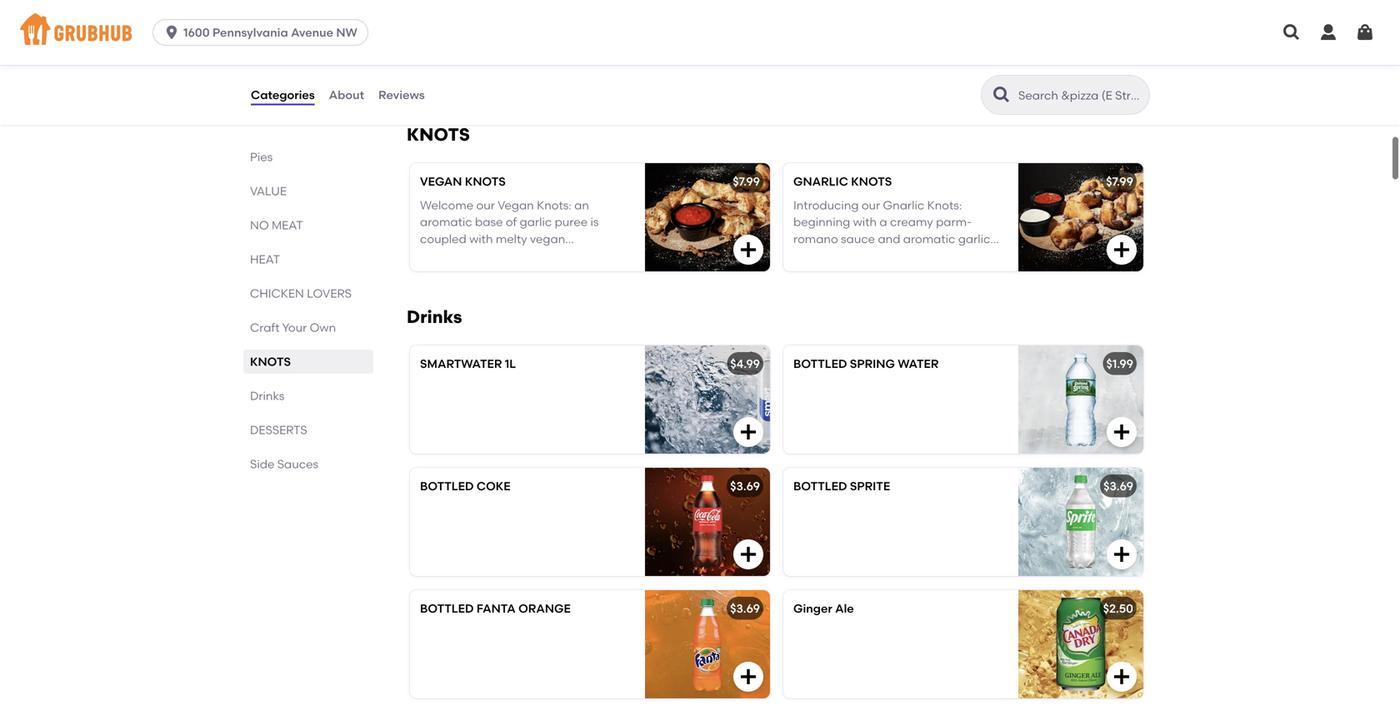 Task type: locate. For each thing, give the bounding box(es) containing it.
bottled sprite image
[[1019, 468, 1144, 577]]

knots
[[407, 124, 470, 145], [465, 175, 506, 189], [851, 175, 892, 189], [250, 355, 291, 369]]

knots right 'gnarlic'
[[851, 175, 892, 189]]

gnarlic knots
[[793, 175, 892, 189]]

bottled coke image
[[645, 468, 770, 577]]

$1.99
[[1106, 357, 1134, 371]]

$7.99 for vegan knots
[[733, 175, 760, 189]]

craft your own pizza image
[[645, 0, 770, 90]]

fanta
[[477, 602, 516, 616]]

heat
[[250, 253, 280, 267]]

ginger ale
[[793, 602, 854, 616]]

bottled for bottled coke
[[420, 480, 474, 494]]

0 vertical spatial drinks
[[407, 307, 462, 328]]

$7.99
[[733, 175, 760, 189], [1106, 175, 1134, 189]]

bottled left sprite on the right of page
[[793, 480, 847, 494]]

bottled fanta orange
[[420, 602, 571, 616]]

Search &pizza (E Street) search field
[[1017, 88, 1144, 103]]

svg image for the smartwater 1l image
[[738, 423, 758, 443]]

svg image for gnarlic knots 'image'
[[1112, 240, 1132, 260]]

$3.69 for ginger ale
[[730, 602, 760, 616]]

0 horizontal spatial $7.99
[[733, 175, 760, 189]]

categories button
[[250, 65, 316, 125]]

2 $7.99 from the left
[[1106, 175, 1134, 189]]

your
[[282, 321, 307, 335]]

smartwater 1l image
[[645, 346, 770, 454]]

bottled for bottled fanta orange
[[420, 602, 474, 616]]

bottled coke
[[420, 480, 511, 494]]

1 $7.99 from the left
[[733, 175, 760, 189]]

bottled left the spring
[[793, 357, 847, 371]]

bottled
[[793, 357, 847, 371], [420, 480, 474, 494], [793, 480, 847, 494], [420, 602, 474, 616]]

0 horizontal spatial drinks
[[250, 389, 284, 403]]

chicken lovers
[[250, 287, 352, 301]]

toppings
[[420, 50, 480, 65]]

ginger
[[793, 602, 832, 616]]

$4.99
[[730, 357, 760, 371]]

about button
[[328, 65, 365, 125]]

svg image for craft your own pizza image
[[738, 58, 758, 78]]

bottled left coke
[[420, 480, 474, 494]]

bottled for bottled sprite
[[793, 480, 847, 494]]

$3.69
[[730, 480, 760, 494], [1104, 480, 1134, 494], [730, 602, 760, 616]]

drinks
[[407, 307, 462, 328], [250, 389, 284, 403]]

bottled left fanta
[[420, 602, 474, 616]]

1 vertical spatial drinks
[[250, 389, 284, 403]]

svg image
[[1319, 23, 1339, 43], [738, 58, 758, 78], [738, 240, 758, 260], [1112, 240, 1132, 260], [738, 423, 758, 443], [1112, 423, 1132, 443]]

categories
[[251, 88, 315, 102]]

meat
[[272, 218, 303, 233]]

1600 pennsylvania avenue nw
[[183, 25, 357, 40]]

desserts
[[250, 423, 307, 438]]

lovers
[[307, 287, 352, 301]]

$7.99 for gnarlic knots
[[1106, 175, 1134, 189]]

own
[[310, 321, 336, 335]]

no meat
[[250, 218, 303, 233]]

svg image for bottled spring water image
[[1112, 423, 1132, 443]]

reviews
[[378, 88, 425, 102]]

smartwater
[[420, 357, 502, 371]]

bottled spring water
[[793, 357, 939, 371]]

chicken
[[250, 287, 304, 301]]

side
[[250, 458, 275, 472]]

drinks up the desserts
[[250, 389, 284, 403]]

svg image inside main navigation navigation
[[1319, 23, 1339, 43]]

craft your own by clicking below to add or remove toppings button
[[410, 0, 770, 90]]

drinks up smartwater
[[407, 307, 462, 328]]

by
[[531, 17, 545, 31]]

sprite
[[850, 480, 890, 494]]

1 horizontal spatial $7.99
[[1106, 175, 1134, 189]]

nw
[[336, 25, 357, 40]]

value
[[250, 184, 287, 198]]

1 horizontal spatial drinks
[[407, 307, 462, 328]]

remove
[[533, 33, 581, 48]]

svg image
[[1282, 23, 1302, 43], [1355, 23, 1375, 43], [163, 24, 180, 41], [738, 545, 758, 565], [1112, 545, 1132, 565], [738, 668, 758, 688], [1112, 668, 1132, 688]]

side sauces
[[250, 458, 318, 472]]



Task type: describe. For each thing, give the bounding box(es) containing it.
bottled for bottled spring water
[[793, 357, 847, 371]]

gnarlic
[[793, 175, 848, 189]]

craft
[[250, 321, 280, 335]]

$2.50
[[1103, 602, 1134, 616]]

pies
[[250, 150, 273, 164]]

no
[[250, 218, 269, 233]]

reviews button
[[378, 65, 426, 125]]

gnarlic knots image
[[1019, 163, 1144, 272]]

$3.69 for bottled sprite
[[730, 480, 760, 494]]

svg image for 'vegan knots' image
[[738, 240, 758, 260]]

vegan knots image
[[645, 163, 770, 272]]

your
[[462, 17, 495, 31]]

pennsylvania
[[213, 25, 288, 40]]

ginger ale image
[[1019, 591, 1144, 699]]

below
[[420, 33, 462, 48]]

main navigation navigation
[[0, 0, 1400, 65]]

own
[[497, 17, 528, 31]]

or
[[512, 33, 530, 48]]

knots up 'vegan'
[[407, 124, 470, 145]]

knots down craft at the left of page
[[250, 355, 291, 369]]

ale
[[835, 602, 854, 616]]

to
[[465, 33, 481, 48]]

search icon image
[[992, 85, 1012, 105]]

orange
[[519, 602, 571, 616]]

spring
[[850, 357, 895, 371]]

sauces
[[277, 458, 318, 472]]

vegan
[[420, 175, 462, 189]]

svg image inside '1600 pennsylvania avenue nw' button
[[163, 24, 180, 41]]

craft your own
[[250, 321, 336, 335]]

coke
[[477, 480, 511, 494]]

1l
[[505, 357, 516, 371]]

bottled fanta orange image
[[645, 591, 770, 699]]

add
[[484, 33, 509, 48]]

avenue
[[291, 25, 333, 40]]

craft your own by clicking below to add or remove toppings
[[420, 17, 606, 65]]

about
[[329, 88, 364, 102]]

bottled spring water image
[[1019, 346, 1144, 454]]

1600 pennsylvania avenue nw button
[[153, 19, 375, 46]]

vegan knots
[[420, 175, 506, 189]]

clicking
[[548, 17, 606, 31]]

knots right 'vegan'
[[465, 175, 506, 189]]

smartwater 1l
[[420, 357, 516, 371]]

bottled sprite
[[793, 480, 890, 494]]

1600
[[183, 25, 210, 40]]

craft
[[420, 17, 459, 31]]

water
[[898, 357, 939, 371]]



Task type: vqa. For each thing, say whether or not it's contained in the screenshot.
MATCHA
no



